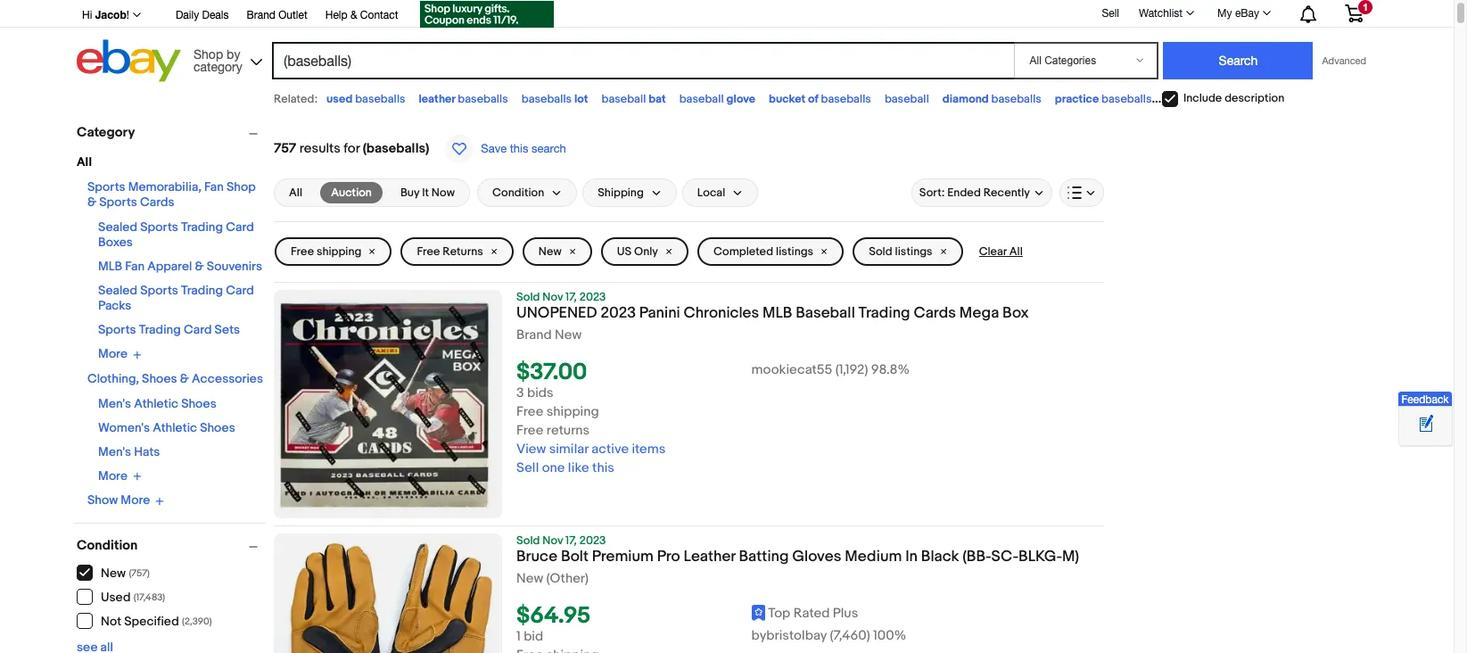 Task type: vqa. For each thing, say whether or not it's contained in the screenshot.
Porter Two
no



Task type: describe. For each thing, give the bounding box(es) containing it.
sports down apparel
[[140, 283, 178, 298]]

used (17,483)
[[101, 590, 165, 605]]

category
[[194, 59, 242, 74]]

new inside sold  nov 17, 2023 unopened 2023 panini chronicles mlb baseball trading cards mega box brand new
[[555, 327, 582, 343]]

shop inside shop by category
[[194, 47, 223, 61]]

baseball for glove
[[680, 92, 724, 106]]

sell one like this link
[[517, 460, 615, 477]]

view
[[517, 441, 546, 458]]

sell inside the mookiecat55 (1,192) 98.8% 3 bids free shipping free returns view similar active items sell one like this
[[517, 460, 539, 477]]

rawlings
[[1165, 92, 1209, 106]]

none submit inside shop by category banner
[[1164, 42, 1314, 79]]

recently
[[984, 186, 1030, 200]]

practice
[[1055, 92, 1099, 106]]

baseball
[[796, 304, 855, 322]]

1 sealed from the top
[[98, 219, 138, 235]]

baseballs for used baseballs
[[355, 92, 405, 106]]

more for first 'more' button from the bottom of the page
[[98, 468, 127, 483]]

shop inside sports memorabilia, fan shop & sports cards
[[227, 179, 256, 194]]

bids
[[527, 385, 554, 402]]

clear all link
[[972, 237, 1030, 266]]

2 men's from the top
[[98, 444, 131, 459]]

lot
[[574, 92, 588, 106]]

this inside the mookiecat55 (1,192) 98.8% 3 bids free shipping free returns view similar active items sell one like this
[[592, 460, 615, 477]]

auction link
[[320, 182, 383, 203]]

17, for $37.00
[[566, 290, 577, 304]]

free down '3'
[[517, 403, 544, 420]]

my ebay link
[[1208, 3, 1279, 24]]

$64.95
[[517, 602, 591, 630]]

new inside sold  nov 17, 2023 bruce bolt premium pro leather batting gloves medium in black (bb-sc-blkg-m) new (other)
[[517, 570, 544, 587]]

packs
[[98, 298, 131, 313]]

bat
[[649, 92, 666, 106]]

0 vertical spatial shipping
[[317, 244, 362, 259]]

2 vertical spatial shoes
[[200, 420, 235, 435]]

2 vertical spatial card
[[184, 322, 212, 337]]

mlb inside sealed sports trading card boxes mlb fan apparel & souvenirs sealed sports trading card packs sports trading card sets
[[98, 259, 122, 274]]

men's athletic shoes women's athletic shoes men's hats
[[98, 396, 235, 459]]

us only link
[[601, 237, 689, 266]]

auction
[[331, 186, 372, 200]]

& inside sealed sports trading card boxes mlb fan apparel & souvenirs sealed sports trading card packs sports trading card sets
[[195, 259, 204, 274]]

baseballs for practice baseballs
[[1102, 92, 1152, 106]]

show more button
[[87, 492, 164, 508]]

unopened 2023 panini chronicles mlb baseball trading cards mega box link
[[517, 304, 1104, 327]]

plus
[[833, 605, 858, 622]]

all link
[[278, 182, 313, 203]]

shipping
[[598, 186, 644, 200]]

help & contact link
[[325, 6, 398, 26]]

unopened 2023 panini chronicles mlb baseball trading cards mega box heading
[[517, 304, 1029, 322]]

(baseballs)
[[363, 140, 429, 157]]

3
[[517, 385, 524, 402]]

completed listings
[[714, 244, 814, 259]]

(757)
[[129, 567, 150, 579]]

1 vertical spatial shoes
[[181, 396, 217, 411]]

sold  nov 17, 2023 bruce bolt premium pro leather batting gloves medium in black (bb-sc-blkg-m) new (other)
[[517, 533, 1079, 587]]

used
[[101, 590, 131, 605]]

buy it now link
[[390, 182, 466, 203]]

deals
[[202, 9, 229, 21]]

1 for 1
[[1363, 2, 1369, 12]]

sold for $64.95
[[517, 533, 540, 548]]

free left the returns
[[417, 244, 440, 259]]

brand outlet link
[[247, 6, 308, 26]]

trading down mlb fan apparel & souvenirs link
[[181, 283, 223, 298]]

pro
[[657, 548, 680, 566]]

medium
[[845, 548, 902, 566]]

bruce bolt premium pro leather batting gloves medium in black (bb-sc-blkg-m) link
[[517, 548, 1104, 571]]

trading inside sold  nov 17, 2023 unopened 2023 panini chronicles mlb baseball trading cards mega box brand new
[[859, 304, 910, 322]]

diamond baseballs
[[943, 92, 1042, 106]]

in
[[906, 548, 918, 566]]

hi
[[82, 9, 92, 21]]

brand outlet
[[247, 9, 308, 21]]

!
[[126, 9, 129, 21]]

100%
[[873, 627, 906, 644]]

help
[[325, 9, 348, 21]]

3 baseball from the left
[[885, 92, 929, 106]]

local button
[[682, 178, 759, 207]]

sports up boxes
[[99, 194, 137, 210]]

clothing, shoes & accessories link
[[87, 371, 263, 386]]

new (757)
[[101, 566, 150, 581]]

returns
[[547, 422, 590, 439]]

shop by category banner
[[72, 0, 1377, 87]]

listing options selector. list view selected. image
[[1068, 186, 1096, 200]]

returns
[[443, 244, 483, 259]]

main content containing $37.00
[[274, 116, 1104, 653]]

17, for $64.95
[[566, 533, 577, 548]]

listings for completed listings
[[776, 244, 814, 259]]

1 vertical spatial condition button
[[77, 537, 266, 554]]

sell inside account navigation
[[1102, 7, 1120, 19]]

2 more button from the top
[[98, 468, 142, 484]]

clothing, shoes & accessories
[[87, 371, 263, 386]]

of
[[808, 92, 819, 106]]

new up used
[[101, 566, 126, 581]]

baseballs lot
[[522, 92, 588, 106]]

leather
[[419, 92, 455, 106]]

4 baseballs from the left
[[821, 92, 871, 106]]

cards inside sports memorabilia, fan shop & sports cards
[[140, 194, 174, 210]]

used
[[327, 92, 353, 106]]

practice baseballs
[[1055, 92, 1152, 106]]

like
[[568, 460, 589, 477]]

free shipping
[[291, 244, 362, 259]]

sports down sports memorabilia, fan shop & sports cards at the left
[[140, 219, 178, 235]]

save this search
[[481, 142, 566, 155]]

1 horizontal spatial all
[[289, 186, 303, 200]]

free up view on the bottom
[[517, 422, 544, 439]]

& inside sports memorabilia, fan shop & sports cards
[[87, 194, 96, 210]]

Search for anything text field
[[275, 44, 1011, 78]]

women's athletic shoes link
[[98, 420, 235, 435]]

bruce bolt premium pro leather batting gloves medium in black (bb-sc-blkg-m) heading
[[517, 548, 1079, 566]]

& up the men's athletic shoes link
[[180, 371, 189, 386]]

include description
[[1184, 91, 1285, 105]]

shipping button
[[583, 178, 677, 207]]

2023 left panini
[[601, 304, 636, 322]]

completed
[[714, 244, 773, 259]]

only
[[634, 244, 658, 259]]

fan inside sports memorabilia, fan shop & sports cards
[[204, 179, 224, 194]]

one
[[542, 460, 565, 477]]

box
[[1003, 304, 1029, 322]]

for
[[344, 140, 360, 157]]

show more
[[87, 493, 150, 508]]

sports memorabilia, fan shop & sports cards link
[[87, 179, 256, 210]]

us
[[617, 244, 632, 259]]

my
[[1218, 7, 1232, 20]]

category button
[[77, 124, 266, 141]]

sc-
[[992, 548, 1019, 566]]

2023 for $37.00
[[580, 290, 606, 304]]

0 vertical spatial shoes
[[142, 371, 177, 386]]

chronicles
[[684, 304, 759, 322]]

sealed sports trading card boxes link
[[98, 219, 254, 250]]

98.8%
[[871, 361, 910, 378]]



Task type: locate. For each thing, give the bounding box(es) containing it.
more right show in the left of the page
[[121, 493, 150, 508]]

shipping inside the mookiecat55 (1,192) 98.8% 3 bids free shipping free returns view similar active items sell one like this
[[547, 403, 599, 420]]

1 horizontal spatial condition
[[492, 186, 544, 200]]

this inside button
[[510, 142, 529, 155]]

baseball for bat
[[602, 92, 646, 106]]

1 horizontal spatial baseball
[[680, 92, 724, 106]]

boxes
[[98, 235, 133, 250]]

shoes down clothing, shoes & accessories link
[[181, 396, 217, 411]]

1 left the bid
[[517, 628, 521, 645]]

sealed down boxes
[[98, 283, 138, 298]]

0 horizontal spatial baseball
[[602, 92, 646, 106]]

women's
[[98, 420, 150, 435]]

1 vertical spatial men's
[[98, 444, 131, 459]]

watchlist
[[1139, 7, 1183, 20]]

listings
[[776, 244, 814, 259], [895, 244, 933, 259]]

this right save on the left of the page
[[510, 142, 529, 155]]

1 vertical spatial this
[[592, 460, 615, 477]]

sports trading card sets link
[[98, 322, 240, 337]]

0 vertical spatial more button
[[98, 346, 142, 362]]

leather
[[684, 548, 736, 566]]

757
[[274, 140, 296, 157]]

unopened 2023 panini chronicles mlb baseball trading cards mega box image
[[274, 290, 502, 518]]

sold inside sold  nov 17, 2023 unopened 2023 panini chronicles mlb baseball trading cards mega box brand new
[[517, 290, 540, 304]]

0 horizontal spatial sell
[[517, 460, 539, 477]]

1 horizontal spatial condition button
[[477, 178, 577, 207]]

1 vertical spatial condition
[[77, 537, 138, 554]]

all down 757 in the left of the page
[[289, 186, 303, 200]]

sports
[[87, 179, 125, 194], [99, 194, 137, 210], [140, 219, 178, 235], [140, 283, 178, 298], [98, 322, 136, 337]]

shoes down accessories
[[200, 420, 235, 435]]

condition up 'new (757)'
[[77, 537, 138, 554]]

1 more button from the top
[[98, 346, 142, 362]]

save
[[481, 142, 507, 155]]

2 horizontal spatial all
[[1010, 244, 1023, 259]]

17, inside sold  nov 17, 2023 bruce bolt premium pro leather batting gloves medium in black (bb-sc-blkg-m) new (other)
[[566, 533, 577, 548]]

1 horizontal spatial 1
[[1363, 2, 1369, 12]]

brand down unopened on the left of page
[[517, 327, 552, 343]]

more up show more on the bottom left of the page
[[98, 468, 127, 483]]

brand left the outlet
[[247, 9, 276, 21]]

all down category
[[77, 154, 92, 169]]

new down bruce
[[517, 570, 544, 587]]

1 vertical spatial more
[[98, 468, 127, 483]]

3 baseballs from the left
[[522, 92, 572, 106]]

sports down packs
[[98, 322, 136, 337]]

0 vertical spatial more
[[98, 346, 127, 362]]

sell link
[[1094, 7, 1128, 19]]

free
[[291, 244, 314, 259], [417, 244, 440, 259], [517, 403, 544, 420], [517, 422, 544, 439]]

1 horizontal spatial shipping
[[547, 403, 599, 420]]

athletic up women's athletic shoes link
[[134, 396, 178, 411]]

brand inside account navigation
[[247, 9, 276, 21]]

& right the help
[[351, 9, 357, 21]]

get the coupon image
[[420, 1, 554, 28]]

nov down new link
[[543, 290, 563, 304]]

fan right memorabilia,
[[204, 179, 224, 194]]

baseballs right diamond
[[992, 92, 1042, 106]]

17, inside sold  nov 17, 2023 unopened 2023 panini chronicles mlb baseball trading cards mega box brand new
[[566, 290, 577, 304]]

bid
[[524, 628, 543, 645]]

ended
[[948, 186, 981, 200]]

it
[[422, 186, 429, 200]]

shoes up the men's athletic shoes link
[[142, 371, 177, 386]]

& down category
[[87, 194, 96, 210]]

nov for $37.00
[[543, 290, 563, 304]]

baseballs right "practice"
[[1102, 92, 1152, 106]]

1
[[1363, 2, 1369, 12], [517, 628, 521, 645]]

unopened
[[517, 304, 597, 322]]

1 horizontal spatial brand
[[517, 327, 552, 343]]

fan down boxes
[[125, 259, 145, 274]]

baseball left bat
[[602, 92, 646, 106]]

mega
[[960, 304, 999, 322]]

(1,192)
[[836, 361, 868, 378]]

sell down view on the bottom
[[517, 460, 539, 477]]

premium
[[592, 548, 654, 566]]

2 17, from the top
[[566, 533, 577, 548]]

nov inside sold  nov 17, 2023 unopened 2023 panini chronicles mlb baseball trading cards mega box brand new
[[543, 290, 563, 304]]

shop left by
[[194, 47, 223, 61]]

1 vertical spatial brand
[[517, 327, 552, 343]]

more up clothing,
[[98, 346, 127, 362]]

card down the souvenirs
[[226, 283, 254, 298]]

trading up 98.8%
[[859, 304, 910, 322]]

&
[[351, 9, 357, 21], [87, 194, 96, 210], [195, 259, 204, 274], [180, 371, 189, 386]]

nov
[[543, 290, 563, 304], [543, 533, 563, 548]]

baseballs right "of"
[[821, 92, 871, 106]]

more button up show more on the bottom left of the page
[[98, 468, 142, 484]]

0 horizontal spatial condition
[[77, 537, 138, 554]]

6 baseballs from the left
[[1102, 92, 1152, 106]]

condition inside dropdown button
[[492, 186, 544, 200]]

baseballs for rawlings baseballs
[[1212, 92, 1262, 106]]

0 horizontal spatial all
[[77, 154, 92, 169]]

baseballs for leather baseballs
[[458, 92, 508, 106]]

now
[[432, 186, 455, 200]]

2 vertical spatial more
[[121, 493, 150, 508]]

& inside account navigation
[[351, 9, 357, 21]]

condition button down save this search
[[477, 178, 577, 207]]

baseballs right the leather
[[458, 92, 508, 106]]

0 vertical spatial mlb
[[98, 259, 122, 274]]

athletic
[[134, 396, 178, 411], [153, 420, 197, 435]]

men's down women's
[[98, 444, 131, 459]]

condition button up (757)
[[77, 537, 266, 554]]

listings down sort:
[[895, 244, 933, 259]]

related:
[[274, 92, 318, 106]]

bruce bolt premium pro leather batting gloves medium in black (bb-sc-blkg-m) image
[[274, 533, 502, 653]]

2 sealed from the top
[[98, 283, 138, 298]]

condition for bottom condition dropdown button
[[77, 537, 138, 554]]

1 vertical spatial all
[[289, 186, 303, 200]]

baseballs right used
[[355, 92, 405, 106]]

mlb
[[98, 259, 122, 274], [763, 304, 793, 322]]

baseballs
[[355, 92, 405, 106], [458, 92, 508, 106], [522, 92, 572, 106], [821, 92, 871, 106], [992, 92, 1042, 106], [1102, 92, 1152, 106], [1212, 92, 1262, 106]]

0 vertical spatial fan
[[204, 179, 224, 194]]

free down all link
[[291, 244, 314, 259]]

0 horizontal spatial mlb
[[98, 259, 122, 274]]

cards left the 'mega'
[[914, 304, 956, 322]]

men's down clothing,
[[98, 396, 131, 411]]

0 horizontal spatial this
[[510, 142, 529, 155]]

0 vertical spatial sealed
[[98, 219, 138, 235]]

cards inside sold  nov 17, 2023 unopened 2023 panini chronicles mlb baseball trading cards mega box brand new
[[914, 304, 956, 322]]

condition for condition dropdown button to the right
[[492, 186, 544, 200]]

0 vertical spatial sell
[[1102, 7, 1120, 19]]

daily
[[176, 9, 199, 21]]

0 vertical spatial condition
[[492, 186, 544, 200]]

1 horizontal spatial listings
[[895, 244, 933, 259]]

used baseballs
[[327, 92, 405, 106]]

1 vertical spatial sell
[[517, 460, 539, 477]]

1 vertical spatial mlb
[[763, 304, 793, 322]]

0 horizontal spatial 1
[[517, 628, 521, 645]]

1 up advanced
[[1363, 2, 1369, 12]]

757 results for (baseballs)
[[274, 140, 429, 157]]

nov for $64.95
[[543, 533, 563, 548]]

2 baseballs from the left
[[458, 92, 508, 106]]

free returns link
[[401, 237, 514, 266]]

active
[[592, 441, 629, 458]]

search
[[532, 142, 566, 155]]

sold inside sold  nov 17, 2023 bruce bolt premium pro leather batting gloves medium in black (bb-sc-blkg-m) new (other)
[[517, 533, 540, 548]]

0 vertical spatial sold
[[869, 244, 893, 259]]

1 vertical spatial shipping
[[547, 403, 599, 420]]

condition
[[492, 186, 544, 200], [77, 537, 138, 554]]

1 horizontal spatial fan
[[204, 179, 224, 194]]

1 horizontal spatial cards
[[914, 304, 956, 322]]

nov up (other)
[[543, 533, 563, 548]]

1 horizontal spatial this
[[592, 460, 615, 477]]

5 baseballs from the left
[[992, 92, 1042, 106]]

1 horizontal spatial shop
[[227, 179, 256, 194]]

$37.00
[[517, 359, 587, 386]]

card
[[226, 219, 254, 235], [226, 283, 254, 298], [184, 322, 212, 337]]

0 horizontal spatial fan
[[125, 259, 145, 274]]

0 vertical spatial 17,
[[566, 290, 577, 304]]

0 vertical spatial brand
[[247, 9, 276, 21]]

0 vertical spatial cards
[[140, 194, 174, 210]]

results
[[299, 140, 341, 157]]

1 baseballs from the left
[[355, 92, 405, 106]]

1 vertical spatial more button
[[98, 468, 142, 484]]

this down the active
[[592, 460, 615, 477]]

mlb down boxes
[[98, 259, 122, 274]]

sell left watchlist
[[1102, 7, 1120, 19]]

diamond
[[943, 92, 989, 106]]

help & contact
[[325, 9, 398, 21]]

new down unopened on the left of page
[[555, 327, 582, 343]]

this
[[510, 142, 529, 155], [592, 460, 615, 477]]

7 baseballs from the left
[[1212, 92, 1262, 106]]

0 horizontal spatial shop
[[194, 47, 223, 61]]

0 horizontal spatial cards
[[140, 194, 174, 210]]

more
[[98, 346, 127, 362], [98, 468, 127, 483], [121, 493, 150, 508]]

1 vertical spatial nov
[[543, 533, 563, 548]]

advanced
[[1322, 55, 1367, 66]]

1 inside account navigation
[[1363, 2, 1369, 12]]

17, down new link
[[566, 290, 577, 304]]

2023 up (other)
[[580, 533, 606, 548]]

rated
[[794, 605, 830, 622]]

shipping down auction link
[[317, 244, 362, 259]]

2023 inside sold  nov 17, 2023 bruce bolt premium pro leather batting gloves medium in black (bb-sc-blkg-m) new (other)
[[580, 533, 606, 548]]

new
[[539, 244, 562, 259], [555, 327, 582, 343], [101, 566, 126, 581], [517, 570, 544, 587]]

daily deals
[[176, 9, 229, 21]]

1 nov from the top
[[543, 290, 563, 304]]

1 inside main content
[[517, 628, 521, 645]]

0 horizontal spatial condition button
[[77, 537, 266, 554]]

1 vertical spatial shop
[[227, 179, 256, 194]]

0 vertical spatial athletic
[[134, 396, 178, 411]]

shop left all link
[[227, 179, 256, 194]]

batting
[[739, 548, 789, 566]]

memorabilia,
[[128, 179, 202, 194]]

& right apparel
[[195, 259, 204, 274]]

specified
[[124, 614, 179, 629]]

0 vertical spatial shop
[[194, 47, 223, 61]]

us only
[[617, 244, 658, 259]]

card left sets
[[184, 322, 212, 337]]

1 horizontal spatial sell
[[1102, 7, 1120, 19]]

0 vertical spatial card
[[226, 219, 254, 235]]

mlb inside sold  nov 17, 2023 unopened 2023 panini chronicles mlb baseball trading cards mega box brand new
[[763, 304, 793, 322]]

more button up clothing,
[[98, 346, 142, 362]]

description
[[1225, 91, 1285, 105]]

mlb left "baseball"
[[763, 304, 793, 322]]

new up unopened on the left of page
[[539, 244, 562, 259]]

clear all
[[979, 244, 1023, 259]]

0 horizontal spatial brand
[[247, 9, 276, 21]]

new link
[[523, 237, 592, 266]]

0 horizontal spatial listings
[[776, 244, 814, 259]]

1 vertical spatial fan
[[125, 259, 145, 274]]

sold listings
[[869, 244, 933, 259]]

top rated plus image
[[752, 604, 766, 620]]

ebay
[[1235, 7, 1260, 20]]

2 baseball from the left
[[680, 92, 724, 106]]

baseball bat
[[602, 92, 666, 106]]

account navigation
[[72, 0, 1377, 30]]

trading down sealed sports trading card packs link on the left of page
[[139, 322, 181, 337]]

2023 for $64.95
[[580, 533, 606, 548]]

trading down sports memorabilia, fan shop & sports cards at the left
[[181, 219, 223, 235]]

2023 down new link
[[580, 290, 606, 304]]

0 vertical spatial condition button
[[477, 178, 577, 207]]

baseballs left lot
[[522, 92, 572, 106]]

bucket
[[769, 92, 806, 106]]

bucket of baseballs
[[769, 92, 871, 106]]

1 vertical spatial cards
[[914, 304, 956, 322]]

view similar active items link
[[517, 441, 666, 458]]

listings right completed
[[776, 244, 814, 259]]

feedback
[[1402, 394, 1449, 406]]

not
[[101, 614, 121, 629]]

card up the souvenirs
[[226, 219, 254, 235]]

panini
[[639, 304, 680, 322]]

1 listings from the left
[[776, 244, 814, 259]]

baseballs for diamond baseballs
[[992, 92, 1042, 106]]

0 horizontal spatial shipping
[[317, 244, 362, 259]]

completed listings link
[[698, 237, 844, 266]]

bybristolbay
[[752, 627, 827, 644]]

blkg-
[[1019, 548, 1063, 566]]

shipping up returns
[[547, 403, 599, 420]]

men's hats link
[[98, 444, 160, 459]]

sealed down memorabilia,
[[98, 219, 138, 235]]

baseball left diamond
[[885, 92, 929, 106]]

1 men's from the top
[[98, 396, 131, 411]]

(17,483)
[[134, 591, 165, 603]]

1 17, from the top
[[566, 290, 577, 304]]

baseball left glove
[[680, 92, 724, 106]]

by
[[227, 47, 240, 61]]

0 vertical spatial all
[[77, 154, 92, 169]]

listings for sold listings
[[895, 244, 933, 259]]

1 vertical spatial card
[[226, 283, 254, 298]]

brand inside sold  nov 17, 2023 unopened 2023 panini chronicles mlb baseball trading cards mega box brand new
[[517, 327, 552, 343]]

fan inside sealed sports trading card boxes mlb fan apparel & souvenirs sealed sports trading card packs sports trading card sets
[[125, 259, 145, 274]]

0 vertical spatial 1
[[1363, 2, 1369, 12]]

(7,460)
[[830, 627, 870, 644]]

sports down category
[[87, 179, 125, 194]]

0 vertical spatial this
[[510, 142, 529, 155]]

shipping
[[317, 244, 362, 259], [547, 403, 599, 420]]

sold for $37.00
[[517, 290, 540, 304]]

(other)
[[546, 570, 589, 587]]

Auction selected text field
[[331, 185, 372, 201]]

2 vertical spatial all
[[1010, 244, 1023, 259]]

shop by category button
[[186, 40, 266, 78]]

2 vertical spatial sold
[[517, 533, 540, 548]]

2 nov from the top
[[543, 533, 563, 548]]

nov inside sold  nov 17, 2023 bruce bolt premium pro leather batting gloves medium in black (bb-sc-blkg-m) new (other)
[[543, 533, 563, 548]]

cards up sealed sports trading card boxes link
[[140, 194, 174, 210]]

more for 1st 'more' button from the top
[[98, 346, 127, 362]]

17, right bruce
[[566, 533, 577, 548]]

1 vertical spatial athletic
[[153, 420, 197, 435]]

condition down save this search
[[492, 186, 544, 200]]

None submit
[[1164, 42, 1314, 79]]

athletic down the men's athletic shoes link
[[153, 420, 197, 435]]

baseballs right rawlings
[[1212, 92, 1262, 106]]

1 vertical spatial 1
[[517, 628, 521, 645]]

1 vertical spatial sealed
[[98, 283, 138, 298]]

buy it now
[[400, 186, 455, 200]]

accessories
[[192, 371, 263, 386]]

1 horizontal spatial mlb
[[763, 304, 793, 322]]

local
[[697, 186, 726, 200]]

1 baseball from the left
[[602, 92, 646, 106]]

1 vertical spatial 17,
[[566, 533, 577, 548]]

include
[[1184, 91, 1222, 105]]

all right clear
[[1010, 244, 1023, 259]]

glove
[[727, 92, 756, 106]]

my ebay
[[1218, 7, 1260, 20]]

0 vertical spatial nov
[[543, 290, 563, 304]]

main content
[[274, 116, 1104, 653]]

sealed sports trading card packs link
[[98, 283, 254, 313]]

0 vertical spatial men's
[[98, 396, 131, 411]]

1 for 1 bid
[[517, 628, 521, 645]]

2 listings from the left
[[895, 244, 933, 259]]

clothing,
[[87, 371, 139, 386]]

2 horizontal spatial baseball
[[885, 92, 929, 106]]

1 vertical spatial sold
[[517, 290, 540, 304]]



